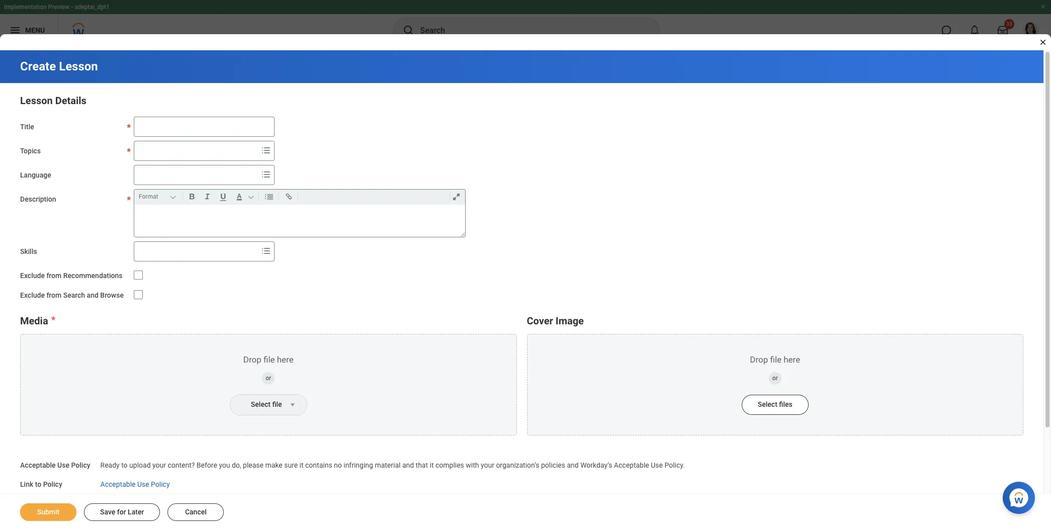 Task type: vqa. For each thing, say whether or not it's contained in the screenshot.
Expense inside button
no



Task type: describe. For each thing, give the bounding box(es) containing it.
organization's
[[496, 461, 539, 469]]

before
[[197, 461, 217, 469]]

action bar region
[[0, 493, 1051, 530]]

preview
[[48, 4, 69, 11]]

select file button
[[230, 395, 287, 415]]

content?
[[168, 461, 195, 469]]

details
[[55, 95, 86, 107]]

inbox large image
[[998, 25, 1008, 35]]

profile logan mcneil element
[[1017, 19, 1045, 41]]

close create lesson image
[[1039, 38, 1047, 46]]

for
[[117, 508, 126, 516]]

sure
[[284, 461, 298, 469]]

Topics field
[[134, 142, 258, 160]]

underline image
[[216, 191, 230, 203]]

1 horizontal spatial policy
[[71, 461, 90, 469]]

infringing
[[344, 461, 373, 469]]

make
[[265, 461, 283, 469]]

select files button
[[742, 395, 809, 415]]

upload
[[129, 461, 151, 469]]

topics
[[20, 147, 41, 155]]

exclude for exclude from search and browse
[[20, 291, 45, 299]]

exclude for exclude from recommendations
[[20, 272, 45, 280]]

2 horizontal spatial policy
[[151, 480, 170, 488]]

search
[[63, 291, 85, 299]]

prompts image for topics
[[260, 144, 272, 156]]

close environment banner image
[[1040, 4, 1046, 10]]

please
[[243, 461, 264, 469]]

lesson details group
[[20, 93, 1023, 300]]

do,
[[232, 461, 241, 469]]

2 it from the left
[[430, 461, 434, 469]]

link
[[20, 480, 33, 488]]

caret down image
[[287, 401, 299, 409]]

lesson details button
[[20, 95, 86, 107]]

acceptable use policy link
[[100, 478, 170, 488]]

cover image
[[527, 315, 584, 327]]

implementation preview -   adeptai_dpt1 banner
[[0, 0, 1051, 46]]

lesson details
[[20, 95, 86, 107]]

save for later
[[100, 508, 144, 516]]

ready
[[100, 461, 120, 469]]

1 it from the left
[[300, 461, 304, 469]]

or for cover image
[[772, 374, 778, 381]]

search image
[[402, 24, 414, 36]]

bold image
[[185, 191, 199, 203]]

contains
[[305, 461, 332, 469]]

create
[[20, 59, 56, 73]]

skills
[[20, 247, 37, 255]]

material
[[375, 461, 401, 469]]

cancel
[[185, 508, 207, 516]]

notifications large image
[[970, 25, 980, 35]]

link to policy
[[20, 480, 62, 488]]

from for search
[[46, 291, 61, 299]]

implementation preview -   adeptai_dpt1
[[4, 4, 110, 11]]

exclude from search and browse
[[20, 291, 124, 299]]

policy.
[[665, 461, 685, 469]]

workday's
[[580, 461, 612, 469]]

1 horizontal spatial and
[[402, 461, 414, 469]]

to for link
[[35, 480, 41, 488]]

to for ready
[[121, 461, 128, 469]]

Skills field
[[134, 242, 258, 261]]

later
[[128, 508, 144, 516]]

0 horizontal spatial policy
[[43, 480, 62, 488]]

exclude from recommendations
[[20, 272, 123, 280]]

lesson inside group
[[20, 95, 53, 107]]

cover
[[527, 315, 553, 327]]



Task type: locate. For each thing, give the bounding box(es) containing it.
title
[[20, 123, 34, 131]]

0 vertical spatial exclude
[[20, 272, 45, 280]]

to inside acceptable use policy element
[[121, 461, 128, 469]]

file
[[272, 400, 282, 408]]

or up the select file
[[266, 374, 271, 381]]

to right ready
[[121, 461, 128, 469]]

exclude down skills
[[20, 272, 45, 280]]

recommendations
[[63, 272, 123, 280]]

1 horizontal spatial or
[[772, 374, 778, 381]]

0 vertical spatial lesson
[[59, 59, 98, 73]]

policy right link
[[43, 480, 62, 488]]

cover image region
[[527, 313, 1023, 435]]

and right policies
[[567, 461, 579, 469]]

1 horizontal spatial acceptable
[[100, 480, 136, 488]]

2 your from the left
[[481, 461, 494, 469]]

files
[[779, 400, 792, 408]]

italic image
[[201, 191, 214, 203]]

from
[[46, 272, 61, 280], [46, 291, 61, 299]]

select inside button
[[758, 400, 777, 408]]

select inside button
[[251, 400, 271, 408]]

0 horizontal spatial acceptable use policy
[[20, 461, 90, 469]]

from up exclude from search and browse
[[46, 272, 61, 280]]

0 horizontal spatial it
[[300, 461, 304, 469]]

implementation
[[4, 4, 47, 11]]

0 vertical spatial prompts image
[[260, 144, 272, 156]]

create lesson main content
[[0, 50, 1051, 530]]

or for media
[[266, 374, 271, 381]]

and inside lesson details group
[[87, 291, 99, 299]]

you
[[219, 461, 230, 469]]

1 vertical spatial from
[[46, 291, 61, 299]]

submit button
[[20, 503, 76, 521]]

prompts image for language
[[260, 168, 272, 181]]

2 exclude from the top
[[20, 291, 45, 299]]

1 your from the left
[[152, 461, 166, 469]]

1 horizontal spatial lesson
[[59, 59, 98, 73]]

policy left ready
[[71, 461, 90, 469]]

0 horizontal spatial use
[[57, 461, 69, 469]]

2 horizontal spatial and
[[567, 461, 579, 469]]

bulleted list image
[[263, 191, 276, 203]]

3 prompts image from the top
[[260, 245, 272, 257]]

0 horizontal spatial or
[[266, 374, 271, 381]]

2 vertical spatial prompts image
[[260, 245, 272, 257]]

policy down "content?"
[[151, 480, 170, 488]]

from for recommendations
[[46, 272, 61, 280]]

cancel button
[[168, 503, 224, 521]]

workday assistant region
[[1003, 478, 1039, 514]]

0 vertical spatial to
[[121, 461, 128, 469]]

it right sure
[[300, 461, 304, 469]]

acceptable use policy up link to policy
[[20, 461, 90, 469]]

0 horizontal spatial lesson
[[20, 95, 53, 107]]

no
[[334, 461, 342, 469]]

format button
[[137, 191, 181, 202]]

1 exclude from the top
[[20, 272, 45, 280]]

language
[[20, 171, 51, 179]]

acceptable right workday's
[[614, 461, 649, 469]]

2 or from the left
[[772, 374, 778, 381]]

0 horizontal spatial select
[[251, 400, 271, 408]]

save for later button
[[84, 503, 160, 521]]

or inside media region
[[266, 374, 271, 381]]

lesson up title
[[20, 95, 53, 107]]

acceptable up link to policy
[[20, 461, 56, 469]]

prompts image
[[260, 144, 272, 156], [260, 168, 272, 181], [260, 245, 272, 257]]

and left that
[[402, 461, 414, 469]]

2 horizontal spatial acceptable
[[614, 461, 649, 469]]

adeptai_dpt1
[[74, 4, 110, 11]]

image
[[556, 315, 584, 327]]

acceptable down ready
[[100, 480, 136, 488]]

media
[[20, 315, 48, 327]]

select files
[[758, 400, 792, 408]]

format group
[[137, 190, 467, 205]]

or inside cover image region
[[772, 374, 778, 381]]

browse
[[100, 291, 124, 299]]

select
[[251, 400, 271, 408], [758, 400, 777, 408]]

save
[[100, 508, 115, 516]]

use down upload at the left bottom
[[137, 480, 149, 488]]

that
[[416, 461, 428, 469]]

acceptable use policy element
[[100, 455, 685, 470]]

1 vertical spatial acceptable use policy
[[100, 480, 170, 488]]

2 horizontal spatial use
[[651, 461, 663, 469]]

and
[[87, 291, 99, 299], [402, 461, 414, 469], [567, 461, 579, 469]]

to
[[121, 461, 128, 469], [35, 480, 41, 488]]

1 vertical spatial exclude
[[20, 291, 45, 299]]

prompts image for skills
[[260, 245, 272, 257]]

2 prompts image from the top
[[260, 168, 272, 181]]

acceptable
[[20, 461, 56, 469], [614, 461, 649, 469], [100, 480, 136, 488]]

1 vertical spatial lesson
[[20, 95, 53, 107]]

1 horizontal spatial your
[[481, 461, 494, 469]]

exclude up the media
[[20, 291, 45, 299]]

or
[[266, 374, 271, 381], [772, 374, 778, 381]]

ready to upload your content? before you do, please make sure it contains no infringing material and that it complies with your organization's policies and workday's acceptable use policy.
[[100, 461, 685, 469]]

format
[[139, 193, 158, 200]]

0 horizontal spatial acceptable
[[20, 461, 56, 469]]

select left file
[[251, 400, 271, 408]]

to right link
[[35, 480, 41, 488]]

use
[[57, 461, 69, 469], [651, 461, 663, 469], [137, 480, 149, 488]]

select for cover image
[[758, 400, 777, 408]]

from left search on the left
[[46, 291, 61, 299]]

with
[[466, 461, 479, 469]]

Description text field
[[134, 205, 465, 237]]

1 prompts image from the top
[[260, 144, 272, 156]]

maximize image
[[450, 191, 463, 203]]

1 horizontal spatial use
[[137, 480, 149, 488]]

1 select from the left
[[251, 400, 271, 408]]

description
[[20, 195, 56, 203]]

create lesson
[[20, 59, 98, 73]]

1 vertical spatial prompts image
[[260, 168, 272, 181]]

create lesson dialog
[[0, 0, 1051, 530]]

it right that
[[430, 461, 434, 469]]

policies
[[541, 461, 565, 469]]

lesson up details
[[59, 59, 98, 73]]

select left files on the right bottom of the page
[[758, 400, 777, 408]]

or up select files
[[772, 374, 778, 381]]

2 from from the top
[[46, 291, 61, 299]]

submit
[[37, 508, 59, 516]]

0 horizontal spatial your
[[152, 461, 166, 469]]

1 vertical spatial to
[[35, 480, 41, 488]]

0 vertical spatial acceptable use policy
[[20, 461, 90, 469]]

1 from from the top
[[46, 272, 61, 280]]

select file
[[251, 400, 282, 408]]

your right upload at the left bottom
[[152, 461, 166, 469]]

0 horizontal spatial to
[[35, 480, 41, 488]]

policy
[[71, 461, 90, 469], [43, 480, 62, 488], [151, 480, 170, 488]]

1 or from the left
[[266, 374, 271, 381]]

and right search on the left
[[87, 291, 99, 299]]

2 select from the left
[[758, 400, 777, 408]]

1 horizontal spatial acceptable use policy
[[100, 480, 170, 488]]

acceptable use policy down upload at the left bottom
[[100, 480, 170, 488]]

select for media
[[251, 400, 271, 408]]

0 horizontal spatial and
[[87, 291, 99, 299]]

Language field
[[134, 166, 258, 184]]

complies
[[436, 461, 464, 469]]

your right with
[[481, 461, 494, 469]]

media region
[[20, 313, 517, 435]]

acceptable use policy
[[20, 461, 90, 469], [100, 480, 170, 488]]

your
[[152, 461, 166, 469], [481, 461, 494, 469]]

0 vertical spatial from
[[46, 272, 61, 280]]

exclude
[[20, 272, 45, 280], [20, 291, 45, 299]]

1 horizontal spatial it
[[430, 461, 434, 469]]

1 horizontal spatial select
[[758, 400, 777, 408]]

link image
[[282, 191, 296, 203]]

Title text field
[[134, 117, 275, 137]]

use left "policy."
[[651, 461, 663, 469]]

it
[[300, 461, 304, 469], [430, 461, 434, 469]]

use up link to policy
[[57, 461, 69, 469]]

lesson
[[59, 59, 98, 73], [20, 95, 53, 107]]

-
[[71, 4, 73, 11]]

1 horizontal spatial to
[[121, 461, 128, 469]]



